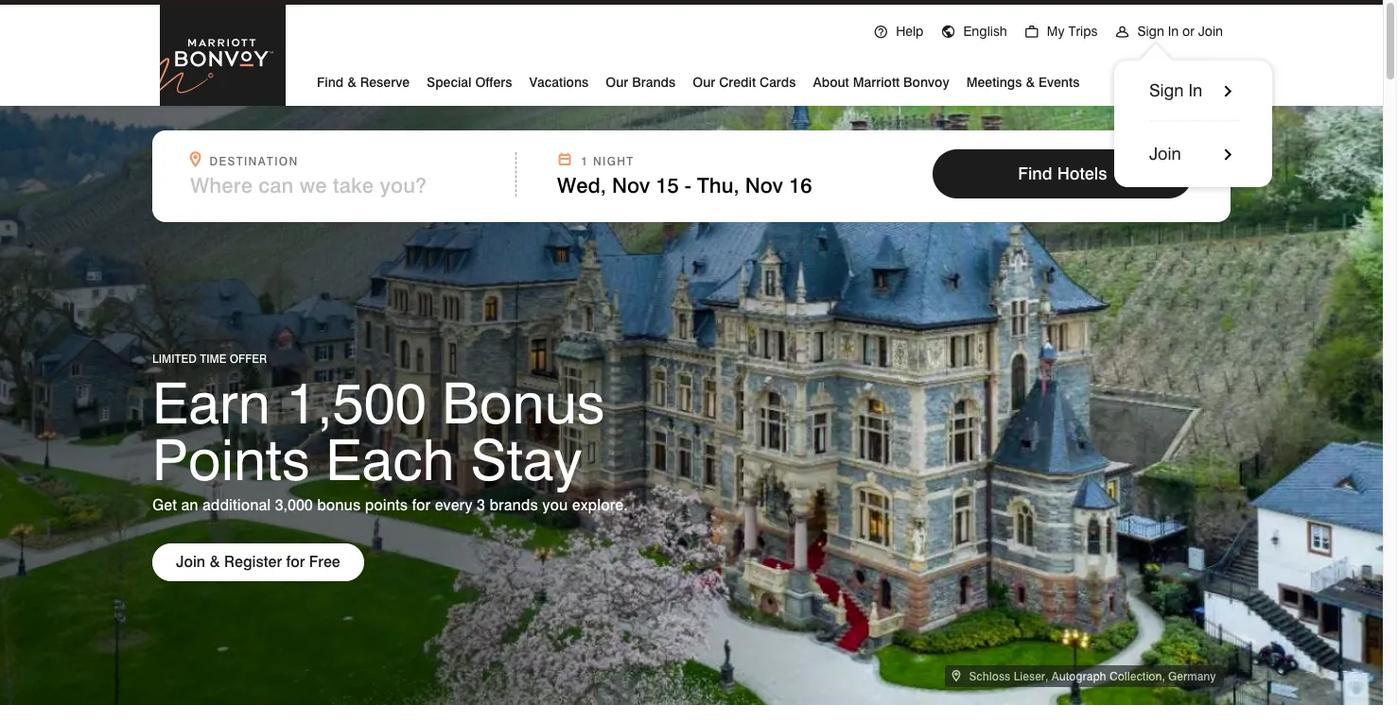 Task type: locate. For each thing, give the bounding box(es) containing it.
round image inside my trips button
[[1024, 25, 1040, 40]]

additional
[[202, 497, 271, 515]]

join right or at top
[[1198, 24, 1223, 39]]

schloss lieser, autograph collection, germany
[[966, 670, 1216, 684]]

in up join link
[[1189, 80, 1203, 100]]

in inside button
[[1189, 80, 1203, 100]]

in inside dropdown button
[[1168, 24, 1179, 39]]

sign left or at top
[[1138, 24, 1165, 39]]

find left reserve
[[317, 75, 344, 90]]

& left events
[[1026, 75, 1035, 90]]

points
[[152, 426, 310, 494]]

round image
[[873, 25, 889, 40], [941, 25, 956, 40], [1024, 25, 1040, 40], [1115, 25, 1130, 40]]

round image inside the english button
[[941, 25, 956, 40]]

reserve
[[360, 75, 410, 90]]

germany
[[1169, 670, 1216, 684]]

round image right trips
[[1115, 25, 1130, 40]]

join for join
[[1149, 144, 1181, 164]]

& inside join & register for free link
[[210, 554, 220, 572]]

thu,
[[697, 173, 739, 198]]

3
[[477, 497, 485, 515]]

1 vertical spatial for
[[286, 554, 305, 572]]

1 round image from the left
[[873, 25, 889, 40]]

offers
[[475, 75, 512, 90]]

help
[[896, 24, 924, 39]]

register
[[224, 554, 282, 572]]

1 horizontal spatial for
[[412, 497, 431, 515]]

for left free on the bottom
[[286, 554, 305, 572]]

our left credit
[[693, 75, 716, 90]]

0 vertical spatial in
[[1168, 24, 1179, 39]]

in for sign in
[[1189, 80, 1203, 100]]

& inside the find & reserve dropdown button
[[347, 75, 357, 90]]

2 horizontal spatial &
[[1026, 75, 1035, 90]]

& for meetings
[[1026, 75, 1035, 90]]

join down the 'an'
[[176, 554, 205, 572]]

0 vertical spatial find
[[317, 75, 344, 90]]

2 round image from the left
[[941, 25, 956, 40]]

round image left my on the top
[[1024, 25, 1040, 40]]

english button
[[932, 2, 1016, 56]]

round image inside the sign in or join dropdown button
[[1115, 25, 1130, 40]]

my
[[1047, 24, 1065, 39]]

brands
[[489, 497, 538, 515]]

for inside limited time offer earn 1,500 bonus points each stay get an additional 3,000 bonus points for every 3 brands you explore.
[[412, 497, 431, 515]]

special offers button
[[427, 67, 512, 95]]

1 vertical spatial join
[[1149, 144, 1181, 164]]

0 horizontal spatial join
[[176, 554, 205, 572]]

0 vertical spatial for
[[412, 497, 431, 515]]

our for our brands
[[606, 75, 629, 90]]

1,500
[[286, 369, 426, 437]]

our
[[606, 75, 629, 90], [693, 75, 716, 90]]

0 horizontal spatial nov
[[612, 173, 650, 198]]

our left brands
[[606, 75, 629, 90]]

None search field
[[152, 131, 1231, 222]]

special offers
[[427, 75, 512, 90]]

&
[[347, 75, 357, 90], [1026, 75, 1035, 90], [210, 554, 220, 572]]

1 night wed, nov 15 - thu, nov 16
[[557, 154, 812, 198]]

1 horizontal spatial in
[[1189, 80, 1203, 100]]

0 horizontal spatial in
[[1168, 24, 1179, 39]]

0 vertical spatial join
[[1198, 24, 1223, 39]]

earn
[[152, 369, 271, 437]]

& left register
[[210, 554, 220, 572]]

round image left the english
[[941, 25, 956, 40]]

autograph
[[1052, 670, 1107, 684]]

1 horizontal spatial &
[[347, 75, 357, 90]]

2 horizontal spatial join
[[1198, 24, 1223, 39]]

in
[[1168, 24, 1179, 39], [1189, 80, 1203, 100]]

round image for my trips
[[1024, 25, 1040, 40]]

2 vertical spatial join
[[176, 554, 205, 572]]

join
[[1198, 24, 1223, 39], [1149, 144, 1181, 164], [176, 554, 205, 572]]

join down 'sign in'
[[1149, 144, 1181, 164]]

vacations button
[[529, 67, 589, 95]]

1 horizontal spatial our
[[693, 75, 716, 90]]

find
[[317, 75, 344, 90], [1018, 164, 1053, 184]]

nov down night
[[612, 173, 650, 198]]

none search field containing wed, nov 15 - thu, nov 16
[[152, 131, 1231, 222]]

1 nov from the left
[[612, 173, 650, 198]]

& inside meetings & events dropdown button
[[1026, 75, 1035, 90]]

sign inside dropdown button
[[1138, 24, 1165, 39]]

cards
[[760, 75, 796, 90]]

sign up join link
[[1149, 80, 1184, 100]]

4 round image from the left
[[1115, 25, 1130, 40]]

0 horizontal spatial our
[[606, 75, 629, 90]]

2 our from the left
[[693, 75, 716, 90]]

nov left 16
[[745, 173, 783, 198]]

1 vertical spatial find
[[1018, 164, 1053, 184]]

sign
[[1138, 24, 1165, 39], [1149, 80, 1184, 100]]

for left every
[[412, 497, 431, 515]]

offer
[[230, 352, 267, 366]]

about
[[813, 75, 849, 90]]

1 horizontal spatial join
[[1149, 144, 1181, 164]]

15
[[656, 173, 679, 198]]

our brands button
[[606, 67, 676, 95]]

1 our from the left
[[606, 75, 629, 90]]

destination field
[[190, 173, 504, 198]]

join & register for free
[[176, 554, 340, 572]]

0 horizontal spatial &
[[210, 554, 220, 572]]

for
[[412, 497, 431, 515], [286, 554, 305, 572]]

3 round image from the left
[[1024, 25, 1040, 40]]

0 horizontal spatial for
[[286, 554, 305, 572]]

round image inside help link
[[873, 25, 889, 40]]

find inside dropdown button
[[317, 75, 344, 90]]

& for join
[[210, 554, 220, 572]]

find inside button
[[1018, 164, 1053, 184]]

bonus
[[317, 497, 361, 515]]

1 vertical spatial in
[[1189, 80, 1203, 100]]

find for find & reserve
[[317, 75, 344, 90]]

english
[[964, 24, 1007, 39]]

my trips button
[[1016, 2, 1106, 56]]

sign inside sign in button
[[1149, 80, 1184, 100]]

Destination text field
[[190, 173, 480, 198]]

each
[[326, 426, 455, 494]]

our inside dropdown button
[[606, 75, 629, 90]]

nov
[[612, 173, 650, 198], [745, 173, 783, 198]]

my trips
[[1047, 24, 1098, 39]]

1 vertical spatial sign
[[1149, 80, 1184, 100]]

0 vertical spatial sign
[[1138, 24, 1165, 39]]

find left hotels
[[1018, 164, 1053, 184]]

meetings
[[967, 75, 1022, 90]]

-
[[685, 173, 692, 198]]

0 horizontal spatial find
[[317, 75, 344, 90]]

round image left help
[[873, 25, 889, 40]]

1 horizontal spatial find
[[1018, 164, 1053, 184]]

in left or at top
[[1168, 24, 1179, 39]]

& left reserve
[[347, 75, 357, 90]]

1 horizontal spatial nov
[[745, 173, 783, 198]]



Task type: vqa. For each thing, say whether or not it's contained in the screenshot.
top the St.
no



Task type: describe. For each thing, give the bounding box(es) containing it.
lieser,
[[1014, 670, 1049, 684]]

points
[[365, 497, 408, 515]]

round image for sign in or join
[[1115, 25, 1130, 40]]

meetings & events button
[[967, 67, 1080, 95]]

sign in
[[1149, 80, 1203, 100]]

round image for help
[[873, 25, 889, 40]]

explore.
[[572, 497, 628, 515]]

sign in or join
[[1138, 24, 1223, 39]]

our credit cards link
[[693, 67, 796, 95]]

2 nov from the left
[[745, 173, 783, 198]]

limited time offer earn 1,500 bonus points each stay get an additional 3,000 bonus points for every 3 brands you explore.
[[152, 352, 628, 515]]

stay
[[470, 426, 583, 494]]

join inside dropdown button
[[1198, 24, 1223, 39]]

an
[[181, 497, 198, 515]]

our brands
[[606, 75, 676, 90]]

special
[[427, 75, 472, 90]]

destination
[[210, 154, 298, 168]]

night
[[593, 154, 634, 168]]

you
[[542, 497, 568, 515]]

time
[[200, 352, 227, 366]]

& for find
[[347, 75, 357, 90]]

find & reserve button
[[317, 67, 410, 95]]

events
[[1039, 75, 1080, 90]]

free
[[309, 554, 340, 572]]

every
[[435, 497, 473, 515]]

get
[[152, 497, 177, 515]]

sign in or join button
[[1106, 2, 1232, 56]]

sign for sign in
[[1149, 80, 1184, 100]]

sign for sign in or join
[[1138, 24, 1165, 39]]

collection,
[[1110, 670, 1165, 684]]

3,000
[[275, 497, 313, 515]]

or
[[1183, 24, 1195, 39]]

bonvoy
[[904, 75, 950, 90]]

find & reserve
[[317, 75, 410, 90]]

join link
[[1149, 120, 1239, 166]]

location image
[[952, 670, 966, 684]]

find hotels button
[[933, 149, 1193, 199]]

about marriott bonvoy
[[813, 75, 950, 90]]

sign in button
[[1149, 79, 1239, 102]]

round image for english
[[941, 25, 956, 40]]

meetings & events
[[967, 75, 1080, 90]]

credit
[[719, 75, 756, 90]]

16
[[789, 173, 812, 198]]

our for our credit cards
[[693, 75, 716, 90]]

help link
[[865, 2, 932, 56]]

trips
[[1069, 24, 1098, 39]]

limited
[[152, 352, 197, 366]]

find hotels
[[1018, 164, 1108, 184]]

vacations
[[529, 75, 589, 90]]

1
[[581, 154, 589, 168]]

bonus
[[442, 369, 605, 437]]

find for find hotels
[[1018, 164, 1053, 184]]

join for join & register for free
[[176, 554, 205, 572]]

hotels
[[1057, 164, 1108, 184]]

schloss lieser, autograph collection, germany link
[[945, 666, 1224, 688]]

wed,
[[557, 173, 606, 198]]

our credit cards
[[693, 75, 796, 90]]

brands
[[632, 75, 676, 90]]

in for sign in or join
[[1168, 24, 1179, 39]]

marriott
[[853, 75, 900, 90]]

about marriott bonvoy button
[[813, 67, 950, 95]]

join & register for free link
[[152, 544, 364, 582]]

for inside join & register for free link
[[286, 554, 305, 572]]

schloss
[[969, 670, 1011, 684]]



